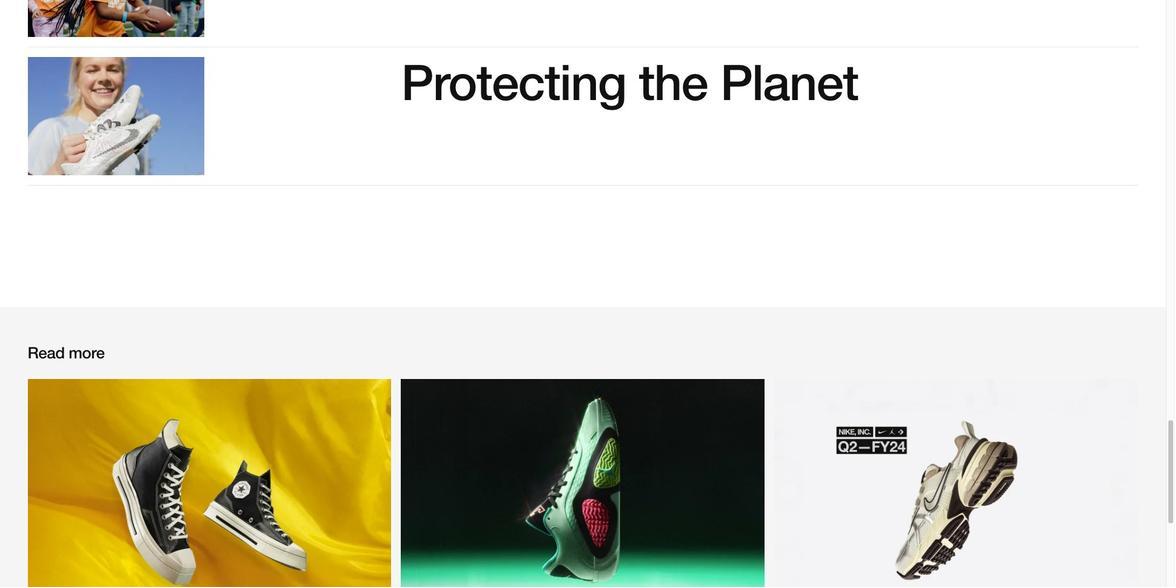 Task type: vqa. For each thing, say whether or not it's contained in the screenshot.
The Release
no



Task type: describe. For each thing, give the bounding box(es) containing it.
read
[[28, 343, 65, 362]]

planet
[[721, 52, 859, 111]]

the
[[639, 52, 708, 111]]

converse chuck 70 de luxe squared image
[[28, 379, 392, 587]]

read more
[[28, 343, 105, 362]]

girls play day at lahq – part of the made to play neighborhood initiative to get girls moving in watts and boyle heights. image
[[28, 0, 205, 37]]

protecting the planet
[[401, 52, 859, 111]]



Task type: locate. For each thing, give the bounding box(es) containing it.
protecting
[[401, 52, 626, 111]]

protecting the planet link
[[28, 52, 1139, 175]]

nike 2022 impact protectingtheplanet adahegerberg 001 image
[[28, 57, 205, 175]]

more
[[69, 343, 105, 362]]



